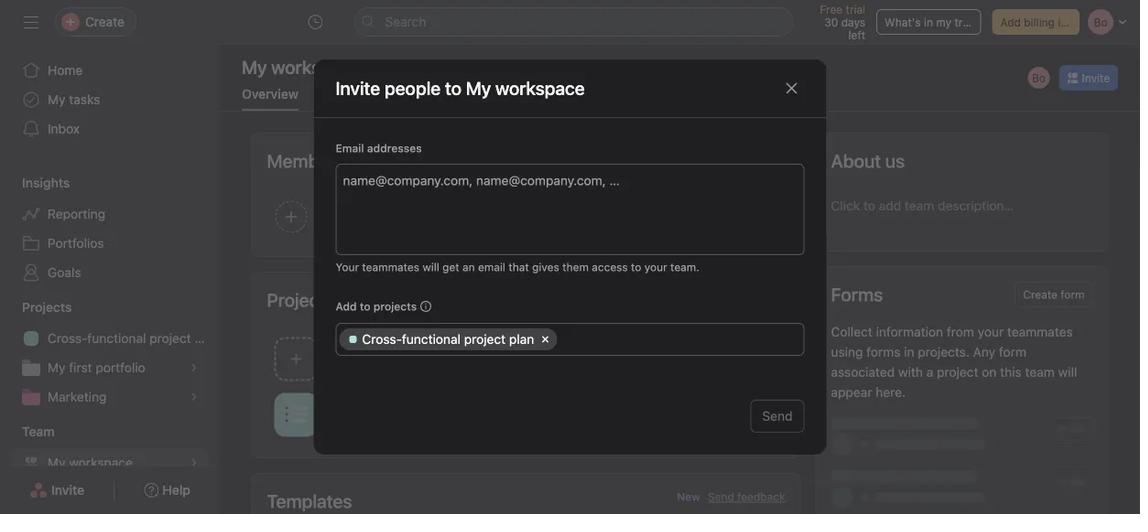Task type: vqa. For each thing, say whether or not it's contained in the screenshot.
First
yes



Task type: locate. For each thing, give the bounding box(es) containing it.
0 horizontal spatial projects
[[22, 300, 72, 315]]

add billing info button
[[993, 9, 1080, 35]]

calendar
[[404, 87, 458, 102]]

teammates
[[362, 261, 420, 274], [1008, 325, 1074, 340]]

1 horizontal spatial invite
[[336, 77, 380, 99]]

appear
[[832, 385, 873, 400]]

0 horizontal spatial functional
[[87, 331, 146, 346]]

will left get
[[423, 261, 440, 274]]

1 vertical spatial will
[[1059, 365, 1078, 380]]

cross- up new project
[[362, 332, 402, 347]]

feedback
[[738, 491, 786, 504]]

bo down add billing info
[[1033, 71, 1046, 84]]

in down information
[[905, 345, 915, 360]]

0 horizontal spatial add
[[336, 301, 357, 313]]

my tasks
[[48, 92, 100, 107]]

functional down more information 'image'
[[402, 332, 461, 347]]

marketing
[[48, 390, 107, 405]]

functional inside cross-functional project plan cell
[[402, 332, 461, 347]]

0 horizontal spatial to
[[360, 301, 371, 313]]

project down the add to projects
[[363, 352, 405, 367]]

associated
[[832, 365, 895, 380]]

form inside "button"
[[1061, 289, 1085, 301]]

new down the add to projects
[[333, 352, 359, 367]]

form up 'this'
[[1000, 345, 1027, 360]]

2 my from the top
[[48, 361, 66, 376]]

cross-
[[48, 331, 87, 346], [362, 332, 402, 347]]

1 horizontal spatial add
[[1001, 16, 1022, 28]]

invite button down my workspace
[[17, 475, 96, 508]]

my inside global element
[[48, 92, 66, 107]]

global element
[[0, 45, 220, 155]]

1 horizontal spatial will
[[1059, 365, 1078, 380]]

add left billing
[[1001, 16, 1022, 28]]

0 horizontal spatial new
[[333, 352, 359, 367]]

form inside collect information from your teammates using forms in projects. any form associated with a project on this team will appear here.
[[1000, 345, 1027, 360]]

3 my from the top
[[48, 456, 66, 471]]

send left feedback
[[708, 491, 735, 504]]

functional up portfolio
[[87, 331, 146, 346]]

cross- up first
[[48, 331, 87, 346]]

my workspace inside dialog
[[466, 77, 585, 99]]

send feedback link
[[708, 489, 786, 506]]

email addresses
[[336, 142, 422, 155]]

1 vertical spatial form
[[1000, 345, 1027, 360]]

1 horizontal spatial teammates
[[1008, 325, 1074, 340]]

project
[[150, 331, 191, 346], [464, 332, 506, 347], [363, 352, 405, 367], [937, 365, 979, 380]]

1 horizontal spatial my workspace
[[466, 77, 585, 99]]

send inside button
[[763, 409, 793, 424]]

1 horizontal spatial plan
[[509, 332, 534, 347]]

add down the your
[[336, 301, 357, 313]]

0 horizontal spatial teammates
[[362, 261, 420, 274]]

1 horizontal spatial cross-
[[362, 332, 402, 347]]

home
[[48, 63, 83, 78]]

send up feedback
[[763, 409, 793, 424]]

0 vertical spatial new
[[333, 352, 359, 367]]

more information image
[[421, 301, 432, 312]]

about us
[[832, 150, 905, 172]]

teams element
[[0, 416, 220, 482]]

1 horizontal spatial new
[[677, 491, 701, 504]]

plan inside projects element
[[195, 331, 220, 346]]

my workspace down search 'list box'
[[466, 77, 585, 99]]

to
[[445, 77, 462, 99], [631, 261, 642, 274], [360, 301, 371, 313]]

1 horizontal spatial bo
[[1033, 71, 1046, 84]]

calendar button
[[404, 87, 458, 111]]

teammates inside collect information from your teammates using forms in projects. any form associated with a project on this team will appear here.
[[1008, 325, 1074, 340]]

search
[[385, 14, 426, 29]]

add inside button
[[1001, 16, 1022, 28]]

cross-functional project plan up portfolio
[[48, 331, 220, 346]]

1 vertical spatial my
[[48, 361, 66, 376]]

my for my first portfolio
[[48, 361, 66, 376]]

from
[[947, 325, 975, 340]]

projects down goals
[[22, 300, 72, 315]]

my down team
[[48, 456, 66, 471]]

invite button
[[1060, 65, 1119, 91], [17, 475, 96, 508]]

insights
[[22, 175, 70, 191]]

my inside 'link'
[[48, 456, 66, 471]]

will
[[423, 261, 440, 274], [1059, 365, 1078, 380]]

my workspace
[[242, 56, 361, 77], [466, 77, 585, 99]]

access
[[592, 261, 628, 274]]

teammates down create
[[1008, 325, 1074, 340]]

1 my from the top
[[48, 92, 66, 107]]

your inside collect information from your teammates using forms in projects. any form associated with a project on this team will appear here.
[[978, 325, 1004, 340]]

project inside cell
[[464, 332, 506, 347]]

2 vertical spatial my
[[48, 456, 66, 471]]

0 horizontal spatial plan
[[195, 331, 220, 346]]

my for my tasks
[[48, 92, 66, 107]]

0 vertical spatial your
[[645, 261, 668, 274]]

add to projects
[[336, 301, 417, 313]]

0 vertical spatial teammates
[[362, 261, 420, 274]]

1 horizontal spatial invite button
[[1060, 65, 1119, 91]]

0 horizontal spatial cross-
[[48, 331, 87, 346]]

1 horizontal spatial in
[[924, 16, 934, 28]]

0 vertical spatial to
[[445, 77, 462, 99]]

project down projects.
[[937, 365, 979, 380]]

to right access
[[631, 261, 642, 274]]

your left team.
[[645, 261, 668, 274]]

your up any
[[978, 325, 1004, 340]]

0 horizontal spatial bo
[[751, 409, 765, 422]]

invite inside dialog
[[336, 77, 380, 99]]

them
[[563, 261, 589, 274]]

project down email
[[464, 332, 506, 347]]

home link
[[11, 56, 209, 85]]

0 vertical spatial send
[[763, 409, 793, 424]]

0 horizontal spatial form
[[1000, 345, 1027, 360]]

1 horizontal spatial to
[[445, 77, 462, 99]]

bo inside bo link
[[751, 409, 765, 422]]

forms
[[867, 345, 901, 360]]

form right create
[[1061, 289, 1085, 301]]

invite button down info at the right
[[1060, 65, 1119, 91]]

this
[[1001, 365, 1022, 380]]

will inside invite people to my workspace dialog
[[423, 261, 440, 274]]

days
[[842, 16, 866, 28]]

my left tasks
[[48, 92, 66, 107]]

cross-functional project plan
[[48, 331, 220, 346], [362, 332, 534, 347]]

will right team
[[1059, 365, 1078, 380]]

invite
[[1082, 71, 1111, 84], [336, 77, 380, 99], [51, 483, 84, 498]]

my first portfolio
[[48, 361, 145, 376]]

info
[[1059, 16, 1078, 28]]

1 vertical spatial in
[[905, 345, 915, 360]]

1 horizontal spatial your
[[978, 325, 1004, 340]]

portfolios link
[[11, 229, 209, 258]]

1 vertical spatial to
[[631, 261, 642, 274]]

my workspace up "overview"
[[242, 56, 361, 77]]

0 horizontal spatial your
[[645, 261, 668, 274]]

add inside invite people to my workspace dialog
[[336, 301, 357, 313]]

cross-functional project plan inside projects element
[[48, 331, 220, 346]]

0 horizontal spatial invite button
[[17, 475, 96, 508]]

1 horizontal spatial send
[[763, 409, 793, 424]]

0 horizontal spatial cross-functional project plan
[[48, 331, 220, 346]]

trial?
[[955, 16, 980, 28]]

information
[[877, 325, 944, 340]]

my first portfolio link
[[11, 354, 209, 383]]

to right people
[[445, 77, 462, 99]]

new
[[333, 352, 359, 367], [677, 491, 701, 504]]

tasks
[[69, 92, 100, 107]]

30
[[825, 16, 839, 28]]

2 horizontal spatial invite
[[1082, 71, 1111, 84]]

in
[[924, 16, 934, 28], [905, 345, 915, 360]]

projects left the add to projects
[[267, 290, 335, 311]]

cross-functional project plan cell
[[339, 329, 557, 351]]

1 vertical spatial bo
[[751, 409, 765, 422]]

my for my workspace
[[48, 456, 66, 471]]

in left my
[[924, 16, 934, 28]]

0 vertical spatial form
[[1061, 289, 1085, 301]]

0 vertical spatial invite button
[[1060, 65, 1119, 91]]

0 horizontal spatial will
[[423, 261, 440, 274]]

0 horizontal spatial in
[[905, 345, 915, 360]]

teammates up projects
[[362, 261, 420, 274]]

1 vertical spatial your
[[978, 325, 1004, 340]]

your
[[645, 261, 668, 274], [978, 325, 1004, 340]]

insights button
[[0, 174, 70, 192]]

team button
[[0, 423, 55, 442]]

1 horizontal spatial form
[[1061, 289, 1085, 301]]

0 vertical spatial my
[[48, 92, 66, 107]]

my
[[48, 92, 66, 107], [48, 361, 66, 376], [48, 456, 66, 471]]

projects button
[[0, 299, 72, 317]]

project inside collect information from your teammates using forms in projects. any form associated with a project on this team will appear here.
[[937, 365, 979, 380]]

cross-functional project plan down more information 'image'
[[362, 332, 534, 347]]

to left projects
[[360, 301, 371, 313]]

list image
[[285, 405, 307, 427]]

add
[[1001, 16, 1022, 28], [336, 301, 357, 313]]

1 vertical spatial invite button
[[17, 475, 96, 508]]

0 vertical spatial add
[[1001, 16, 1022, 28]]

reporting
[[48, 207, 105, 222]]

marketing link
[[11, 383, 209, 412]]

form
[[1061, 289, 1085, 301], [1000, 345, 1027, 360]]

bo
[[1033, 71, 1046, 84], [751, 409, 765, 422]]

in inside collect information from your teammates using forms in projects. any form associated with a project on this team will appear here.
[[905, 345, 915, 360]]

team.
[[671, 261, 700, 274]]

close this dialog image
[[785, 81, 799, 96]]

0 vertical spatial in
[[924, 16, 934, 28]]

new left send feedback link
[[677, 491, 701, 504]]

1 horizontal spatial cross-functional project plan
[[362, 332, 534, 347]]

1 vertical spatial add
[[336, 301, 357, 313]]

0 horizontal spatial my workspace
[[242, 56, 361, 77]]

1 vertical spatial send
[[708, 491, 735, 504]]

my inside projects element
[[48, 361, 66, 376]]

1 horizontal spatial functional
[[402, 332, 461, 347]]

1 vertical spatial new
[[677, 491, 701, 504]]

bo up feedback
[[751, 409, 765, 422]]

0 vertical spatial will
[[423, 261, 440, 274]]

your
[[336, 261, 359, 274]]

new for new send feedback
[[677, 491, 701, 504]]

1 vertical spatial teammates
[[1008, 325, 1074, 340]]

functional
[[87, 331, 146, 346], [402, 332, 461, 347]]

add for add billing info
[[1001, 16, 1022, 28]]

insights element
[[0, 167, 220, 291]]

inbox
[[48, 121, 80, 137]]

my left first
[[48, 361, 66, 376]]



Task type: describe. For each thing, give the bounding box(es) containing it.
projects
[[374, 301, 417, 313]]

email
[[336, 142, 364, 155]]

0 vertical spatial bo
[[1033, 71, 1046, 84]]

Add to projects text field
[[564, 329, 578, 351]]

teammates inside invite people to my workspace dialog
[[362, 261, 420, 274]]

my workspace
[[48, 456, 133, 471]]

inbox link
[[11, 115, 209, 144]]

trial
[[846, 3, 866, 16]]

team
[[1026, 365, 1055, 380]]

cross-functional project plan inside cell
[[362, 332, 534, 347]]

collect information from your teammates using forms in projects. any form associated with a project on this team will appear here.
[[832, 325, 1078, 400]]

templates
[[267, 491, 352, 513]]

0 horizontal spatial send
[[708, 491, 735, 504]]

with
[[899, 365, 924, 380]]

send button
[[751, 400, 805, 433]]

create form
[[1024, 289, 1085, 301]]

what's in my trial? button
[[877, 9, 982, 35]]

my
[[937, 16, 952, 28]]

your teammates will get an email that gives them access to your team.
[[336, 261, 700, 274]]

create
[[1024, 289, 1058, 301]]

addresses
[[367, 142, 422, 155]]

here.
[[876, 385, 906, 400]]

bo link
[[252, 388, 800, 443]]

goals link
[[11, 258, 209, 288]]

messages button
[[321, 87, 382, 111]]

that
[[509, 261, 529, 274]]

billing
[[1025, 16, 1055, 28]]

messages
[[321, 87, 382, 102]]

an
[[463, 261, 475, 274]]

cross- inside projects element
[[48, 331, 87, 346]]

portfolio
[[96, 361, 145, 376]]

in inside 'button'
[[924, 16, 934, 28]]

search list box
[[354, 7, 794, 37]]

members (1)
[[267, 150, 371, 172]]

forms
[[832, 284, 883, 306]]

gives
[[532, 261, 560, 274]]

invite people to my workspace
[[336, 77, 585, 99]]

free
[[820, 3, 843, 16]]

functional inside cross-functional project plan link
[[87, 331, 146, 346]]

add for add to projects
[[336, 301, 357, 313]]

any
[[974, 345, 996, 360]]

on
[[982, 365, 997, 380]]

workspace
[[69, 456, 133, 471]]

new project
[[333, 352, 405, 367]]

1 horizontal spatial projects
[[267, 290, 335, 311]]

add to starred image
[[370, 60, 385, 74]]

will inside collect information from your teammates using forms in projects. any form associated with a project on this team will appear here.
[[1059, 365, 1078, 380]]

left
[[849, 28, 866, 41]]

your inside invite people to my workspace dialog
[[645, 261, 668, 274]]

projects element
[[0, 291, 220, 416]]

what's
[[885, 16, 921, 28]]

add billing info
[[1001, 16, 1078, 28]]

search button
[[354, 7, 794, 37]]

2 vertical spatial to
[[360, 301, 371, 313]]

people
[[385, 77, 441, 99]]

overview
[[242, 87, 299, 102]]

portfolios
[[48, 236, 104, 251]]

project up my first portfolio link
[[150, 331, 191, 346]]

first
[[69, 361, 92, 376]]

2 horizontal spatial to
[[631, 261, 642, 274]]

create form button
[[1015, 282, 1094, 308]]

new for new project
[[333, 352, 359, 367]]

cross-functional project plan link
[[11, 324, 220, 354]]

0 horizontal spatial invite
[[51, 483, 84, 498]]

invite people to my workspace dialog
[[314, 60, 827, 455]]

free trial 30 days left
[[820, 3, 866, 41]]

my tasks link
[[11, 85, 209, 115]]

reporting link
[[11, 200, 209, 229]]

projects inside dropdown button
[[22, 300, 72, 315]]

get
[[443, 261, 460, 274]]

using
[[832, 345, 863, 360]]

hide sidebar image
[[24, 15, 38, 29]]

overview button
[[242, 87, 299, 111]]

plan inside cell
[[509, 332, 534, 347]]

new send feedback
[[677, 491, 786, 504]]

email
[[478, 261, 506, 274]]

my workspace link
[[11, 449, 209, 478]]

goals
[[48, 265, 81, 280]]

what's in my trial?
[[885, 16, 980, 28]]

collect
[[832, 325, 873, 340]]

a
[[927, 365, 934, 380]]

cross- inside cell
[[362, 332, 402, 347]]

cross-functional project plan row
[[339, 329, 801, 356]]

projects.
[[918, 345, 970, 360]]

Email addresses text field
[[343, 170, 634, 192]]

team
[[22, 425, 55, 440]]



